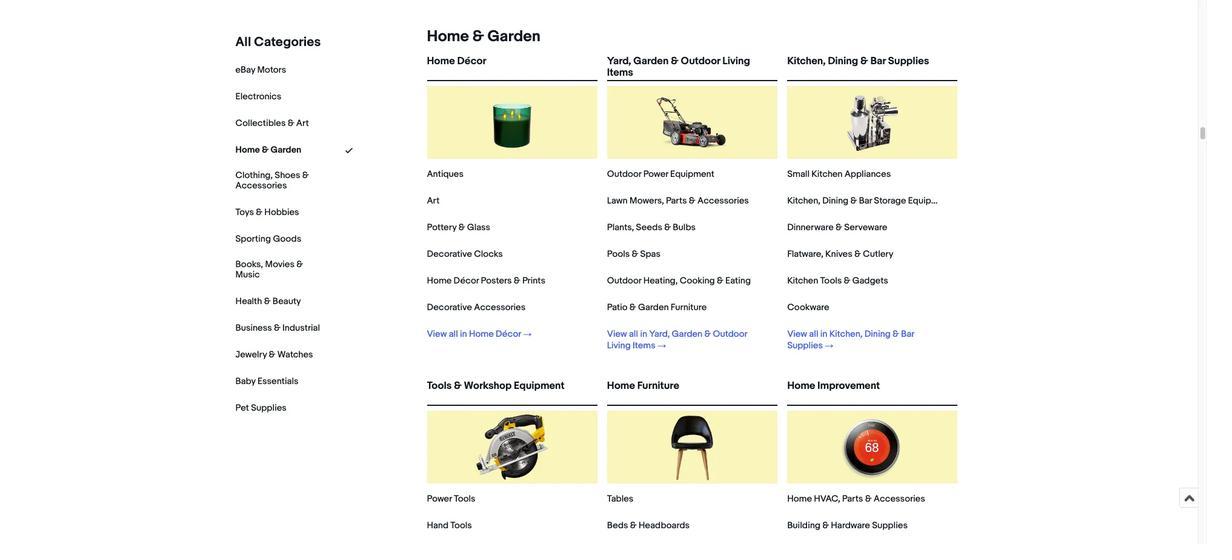 Task type: locate. For each thing, give the bounding box(es) containing it.
home & garden link up the home décor
[[422, 27, 541, 46]]

hand
[[427, 520, 449, 532]]

2 vertical spatial bar
[[901, 329, 914, 340]]

antiques
[[427, 169, 464, 180]]

decorative for decorative accessories
[[427, 302, 472, 313]]

3 view from the left
[[787, 329, 807, 340]]

equipment right storage
[[908, 195, 952, 207]]

1 vertical spatial kitchen
[[787, 275, 818, 287]]

&
[[473, 27, 484, 46], [671, 55, 679, 67], [861, 55, 868, 67], [288, 118, 294, 129], [262, 144, 269, 156], [302, 170, 309, 181], [689, 195, 696, 207], [851, 195, 857, 207], [256, 207, 262, 218], [459, 222, 465, 233], [664, 222, 671, 233], [836, 222, 842, 233], [632, 249, 638, 260], [855, 249, 861, 260], [296, 259, 303, 270], [514, 275, 520, 287], [717, 275, 724, 287], [844, 275, 851, 287], [264, 296, 271, 307], [630, 302, 636, 313], [274, 322, 281, 334], [705, 329, 711, 340], [893, 329, 899, 340], [269, 349, 275, 360], [454, 380, 462, 392], [865, 493, 872, 505], [630, 520, 637, 532], [823, 520, 829, 532]]

2 decorative from the top
[[427, 302, 472, 313]]

in down patio & garden furniture
[[640, 329, 647, 340]]

& inside the tools & workshop equipment link
[[454, 380, 462, 392]]

yard,
[[607, 55, 631, 67], [649, 329, 670, 340]]

motors
[[257, 64, 286, 76]]

health & beauty
[[235, 296, 301, 307]]

furniture
[[671, 302, 707, 313], [637, 380, 679, 392]]

dining for supplies
[[828, 55, 858, 67]]

beds & headboards
[[607, 520, 690, 532]]

0 vertical spatial power
[[643, 169, 668, 180]]

view down decorative accessories link
[[427, 329, 447, 340]]

knives
[[826, 249, 853, 260]]

1 horizontal spatial parts
[[842, 493, 863, 505]]

small kitchen appliances link
[[787, 169, 891, 180]]

1 horizontal spatial home & garden link
[[422, 27, 541, 46]]

3 in from the left
[[821, 329, 828, 340]]

power up "mowers,"
[[643, 169, 668, 180]]

flatware,
[[787, 249, 824, 260]]

heating,
[[643, 275, 678, 287]]

0 horizontal spatial in
[[460, 329, 467, 340]]

tools down knives
[[820, 275, 842, 287]]

kitchen, for kitchen, dining & bar storage equipment
[[787, 195, 821, 207]]

0 horizontal spatial parts
[[666, 195, 687, 207]]

power up hand
[[427, 493, 452, 505]]

& inside view all in yard, garden & outdoor living items
[[705, 329, 711, 340]]

2 horizontal spatial all
[[809, 329, 819, 340]]

1 vertical spatial décor
[[454, 275, 479, 287]]

parts
[[666, 195, 687, 207], [842, 493, 863, 505]]

1 vertical spatial art
[[427, 195, 440, 207]]

tools for kitchen
[[820, 275, 842, 287]]

0 vertical spatial home & garden
[[427, 27, 541, 46]]

0 horizontal spatial all
[[449, 329, 458, 340]]

tools
[[820, 275, 842, 287], [427, 380, 452, 392], [454, 493, 476, 505], [451, 520, 472, 532]]

3 all from the left
[[809, 329, 819, 340]]

0 vertical spatial items
[[607, 67, 633, 79]]

outdoor inside view all in yard, garden & outdoor living items
[[713, 329, 747, 340]]

view down cookware link
[[787, 329, 807, 340]]

prints
[[522, 275, 545, 287]]

outdoor power equipment link
[[607, 169, 715, 180]]

outdoor heating, cooking & eating
[[607, 275, 751, 287]]

& inside yard, garden & outdoor living items
[[671, 55, 679, 67]]

view down patio
[[607, 329, 627, 340]]

1 decorative from the top
[[427, 249, 472, 260]]

0 horizontal spatial yard,
[[607, 55, 631, 67]]

all down cookware
[[809, 329, 819, 340]]

0 horizontal spatial living
[[607, 340, 631, 352]]

building & hardware supplies
[[787, 520, 908, 532]]

kitchen down flatware,
[[787, 275, 818, 287]]

bar
[[871, 55, 886, 67], [859, 195, 872, 207], [901, 329, 914, 340]]

home inside home décor 'link'
[[427, 55, 455, 67]]

kitchen, dining & bar storage equipment
[[787, 195, 952, 207]]

0 vertical spatial décor
[[457, 55, 486, 67]]

home & garden link
[[422, 27, 541, 46], [235, 144, 301, 156]]

view for yard, garden & outdoor living items
[[607, 329, 627, 340]]

1 horizontal spatial in
[[640, 329, 647, 340]]

watches
[[277, 349, 313, 360]]

0 vertical spatial dining
[[828, 55, 858, 67]]

0 vertical spatial furniture
[[671, 302, 707, 313]]

decorative
[[427, 249, 472, 260], [427, 302, 472, 313]]

equipment up lawn mowers, parts & accessories
[[670, 169, 715, 180]]

home & garden up the home décor
[[427, 27, 541, 46]]

1 horizontal spatial art
[[427, 195, 440, 207]]

dining for storage
[[823, 195, 849, 207]]

tools & workshop equipment image
[[476, 411, 549, 484]]

home décor link
[[427, 55, 598, 78]]

1 horizontal spatial living
[[723, 55, 750, 67]]

clothing,
[[235, 170, 273, 181]]

kitchen right "small"
[[812, 169, 843, 180]]

1 vertical spatial living
[[607, 340, 631, 352]]

2 horizontal spatial in
[[821, 329, 828, 340]]

cookware
[[787, 302, 830, 313]]

1 vertical spatial items
[[633, 340, 656, 352]]

1 vertical spatial parts
[[842, 493, 863, 505]]

kitchen,
[[787, 55, 826, 67], [787, 195, 821, 207], [830, 329, 863, 340]]

spas
[[640, 249, 661, 260]]

all
[[449, 329, 458, 340], [629, 329, 638, 340], [809, 329, 819, 340]]

jewelry & watches link
[[235, 349, 313, 360]]

0 vertical spatial parts
[[666, 195, 687, 207]]

decorative clocks link
[[427, 249, 503, 260]]

home
[[427, 27, 469, 46], [427, 55, 455, 67], [235, 144, 260, 156], [427, 275, 452, 287], [469, 329, 494, 340], [607, 380, 635, 392], [787, 380, 815, 392], [787, 493, 812, 505]]

supplies
[[888, 55, 929, 67], [787, 340, 823, 352], [251, 402, 287, 414], [872, 520, 908, 532]]

bar for supplies
[[871, 55, 886, 67]]

accessories
[[235, 180, 287, 191], [698, 195, 749, 207], [474, 302, 526, 313], [874, 493, 925, 505]]

0 vertical spatial kitchen,
[[787, 55, 826, 67]]

0 vertical spatial equipment
[[670, 169, 715, 180]]

0 vertical spatial living
[[723, 55, 750, 67]]

2 vertical spatial dining
[[865, 329, 891, 340]]

& inside view all in kitchen, dining & bar supplies
[[893, 329, 899, 340]]

supplies inside view all in kitchen, dining & bar supplies
[[787, 340, 823, 352]]

tools left workshop
[[427, 380, 452, 392]]

1 horizontal spatial yard,
[[649, 329, 670, 340]]

2 horizontal spatial equipment
[[908, 195, 952, 207]]

parts right hvac,
[[842, 493, 863, 505]]

2 horizontal spatial view
[[787, 329, 807, 340]]

2 vertical spatial kitchen,
[[830, 329, 863, 340]]

in inside view all in kitchen, dining & bar supplies
[[821, 329, 828, 340]]

pools
[[607, 249, 630, 260]]

1 horizontal spatial view
[[607, 329, 627, 340]]

in down decorative accessories
[[460, 329, 467, 340]]

furniture down view all in yard, garden & outdoor living items
[[637, 380, 679, 392]]

décor for home décor
[[457, 55, 486, 67]]

decorative up view all in home décor
[[427, 302, 472, 313]]

1 horizontal spatial power
[[643, 169, 668, 180]]

goods
[[273, 233, 301, 245]]

home inside "home furniture" link
[[607, 380, 635, 392]]

kitchen, dining & bar supplies image
[[836, 86, 909, 159]]

1 vertical spatial dining
[[823, 195, 849, 207]]

in for kitchen, dining & bar supplies
[[821, 329, 828, 340]]

health & beauty link
[[235, 296, 301, 307]]

antiques link
[[427, 169, 464, 180]]

view for home décor
[[427, 329, 447, 340]]

0 horizontal spatial view
[[427, 329, 447, 340]]

art up 'pottery'
[[427, 195, 440, 207]]

yard, garden & outdoor living items
[[607, 55, 750, 79]]

1 vertical spatial power
[[427, 493, 452, 505]]

décor for home décor posters & prints
[[454, 275, 479, 287]]

0 vertical spatial yard,
[[607, 55, 631, 67]]

tools right hand
[[451, 520, 472, 532]]

2 vertical spatial equipment
[[514, 380, 565, 392]]

eating
[[726, 275, 751, 287]]

0 vertical spatial bar
[[871, 55, 886, 67]]

0 vertical spatial decorative
[[427, 249, 472, 260]]

all down patio & garden furniture link
[[629, 329, 638, 340]]

1 horizontal spatial home & garden
[[427, 27, 541, 46]]

0 horizontal spatial home & garden link
[[235, 144, 301, 156]]

in down cookware
[[821, 329, 828, 340]]

view inside view all in yard, garden & outdoor living items
[[607, 329, 627, 340]]

art right the collectibles
[[296, 118, 309, 129]]

equipment
[[670, 169, 715, 180], [908, 195, 952, 207], [514, 380, 565, 392]]

home décor
[[427, 55, 486, 67]]

tools & workshop equipment
[[427, 380, 565, 392]]

1 view from the left
[[427, 329, 447, 340]]

hand tools link
[[427, 520, 472, 532]]

1 vertical spatial bar
[[859, 195, 872, 207]]

categories
[[254, 35, 321, 50]]

1 vertical spatial yard,
[[649, 329, 670, 340]]

view inside view all in kitchen, dining & bar supplies
[[787, 329, 807, 340]]

garden
[[488, 27, 541, 46], [634, 55, 669, 67], [271, 144, 301, 156], [638, 302, 669, 313], [672, 329, 703, 340]]

home improvement link
[[787, 380, 958, 402]]

decorative down 'pottery'
[[427, 249, 472, 260]]

furniture down cooking
[[671, 302, 707, 313]]

all down decorative accessories link
[[449, 329, 458, 340]]

home hvac, parts & accessories
[[787, 493, 925, 505]]

all for yard, garden & outdoor living items
[[629, 329, 638, 340]]

business & industrial link
[[235, 322, 320, 334]]

all for kitchen, dining & bar supplies
[[809, 329, 819, 340]]

1 vertical spatial decorative
[[427, 302, 472, 313]]

baby essentials link
[[235, 376, 298, 387]]

all inside view all in kitchen, dining & bar supplies
[[809, 329, 819, 340]]

items
[[607, 67, 633, 79], [633, 340, 656, 352]]

kitchen, dining & bar supplies
[[787, 55, 929, 67]]

beds & headboards link
[[607, 520, 690, 532]]

0 vertical spatial art
[[296, 118, 309, 129]]

2 in from the left
[[640, 329, 647, 340]]

collectibles
[[235, 118, 286, 129]]

outdoor inside yard, garden & outdoor living items
[[681, 55, 720, 67]]

all inside view all in yard, garden & outdoor living items
[[629, 329, 638, 340]]

yard, garden & outdoor living items link
[[607, 55, 778, 79]]

home & garden link down collectibles & art
[[235, 144, 301, 156]]

bar inside view all in kitchen, dining & bar supplies
[[901, 329, 914, 340]]

0 horizontal spatial home & garden
[[235, 144, 301, 156]]

home & garden down collectibles & art
[[235, 144, 301, 156]]

home décor posters & prints link
[[427, 275, 545, 287]]

pottery
[[427, 222, 457, 233]]

in inside view all in yard, garden & outdoor living items
[[640, 329, 647, 340]]

0 horizontal spatial power
[[427, 493, 452, 505]]

parts up bulbs
[[666, 195, 687, 207]]

yard, garden & outdoor living items image
[[656, 86, 729, 159]]

tools up hand tools
[[454, 493, 476, 505]]

items inside yard, garden & outdoor living items
[[607, 67, 633, 79]]

tools for hand
[[451, 520, 472, 532]]

décor inside 'link'
[[457, 55, 486, 67]]

shoes
[[275, 170, 300, 181]]

1 vertical spatial kitchen,
[[787, 195, 821, 207]]

power tools link
[[427, 493, 476, 505]]

2 view from the left
[[607, 329, 627, 340]]

1 in from the left
[[460, 329, 467, 340]]

pottery & glass
[[427, 222, 490, 233]]

dinnerware & serveware link
[[787, 222, 888, 233]]

view all in home décor link
[[427, 329, 532, 340]]

appliances
[[845, 169, 891, 180]]

home & garden
[[427, 27, 541, 46], [235, 144, 301, 156]]

art
[[296, 118, 309, 129], [427, 195, 440, 207]]

1 horizontal spatial all
[[629, 329, 638, 340]]

plants, seeds & bulbs
[[607, 222, 696, 233]]

0 horizontal spatial equipment
[[514, 380, 565, 392]]

2 all from the left
[[629, 329, 638, 340]]

equipment right workshop
[[514, 380, 565, 392]]

1 all from the left
[[449, 329, 458, 340]]

pet supplies link
[[235, 402, 287, 414]]



Task type: describe. For each thing, give the bounding box(es) containing it.
sporting goods
[[235, 233, 301, 245]]

patio & garden furniture link
[[607, 302, 707, 313]]

jewelry
[[235, 349, 267, 360]]

flatware, knives & cutlery link
[[787, 249, 894, 260]]

1 horizontal spatial equipment
[[670, 169, 715, 180]]

dinnerware
[[787, 222, 834, 233]]

building
[[787, 520, 821, 532]]

tools for power
[[454, 493, 476, 505]]

& inside clothing, shoes & accessories
[[302, 170, 309, 181]]

pools & spas link
[[607, 249, 661, 260]]

toys
[[235, 207, 254, 218]]

cooking
[[680, 275, 715, 287]]

0 vertical spatial kitchen
[[812, 169, 843, 180]]

hardware
[[831, 520, 870, 532]]

decorative for decorative clocks
[[427, 249, 472, 260]]

view all in yard, garden & outdoor living items link
[[607, 329, 761, 352]]

power tools
[[427, 493, 476, 505]]

headboards
[[639, 520, 690, 532]]

home décor posters & prints
[[427, 275, 545, 287]]

serveware
[[844, 222, 888, 233]]

in for yard, garden & outdoor living items
[[640, 329, 647, 340]]

plants, seeds & bulbs link
[[607, 222, 696, 233]]

essentials
[[258, 376, 298, 387]]

view all in yard, garden & outdoor living items
[[607, 329, 747, 352]]

patio & garden furniture
[[607, 302, 707, 313]]

1 vertical spatial equipment
[[908, 195, 952, 207]]

dining inside view all in kitchen, dining & bar supplies
[[865, 329, 891, 340]]

sporting
[[235, 233, 271, 245]]

ebay motors
[[235, 64, 286, 76]]

1 vertical spatial home & garden link
[[235, 144, 301, 156]]

& inside books, movies & music
[[296, 259, 303, 270]]

0 horizontal spatial art
[[296, 118, 309, 129]]

patio
[[607, 302, 628, 313]]

all
[[235, 35, 251, 50]]

items inside view all in yard, garden & outdoor living items
[[633, 340, 656, 352]]

jewelry & watches
[[235, 349, 313, 360]]

gadgets
[[853, 275, 888, 287]]

yard, inside view all in yard, garden & outdoor living items
[[649, 329, 670, 340]]

posters
[[481, 275, 512, 287]]

tables link
[[607, 493, 634, 505]]

tables
[[607, 493, 634, 505]]

clothing, shoes & accessories link
[[235, 170, 320, 191]]

all categories
[[235, 35, 321, 50]]

kitchen tools & gadgets
[[787, 275, 888, 287]]

cutlery
[[863, 249, 894, 260]]

home furniture link
[[607, 380, 778, 402]]

yard, inside yard, garden & outdoor living items
[[607, 55, 631, 67]]

2 vertical spatial décor
[[496, 329, 521, 340]]

pottery & glass link
[[427, 222, 490, 233]]

all for home décor
[[449, 329, 458, 340]]

home improvement
[[787, 380, 880, 392]]

small kitchen appliances
[[787, 169, 891, 180]]

improvement
[[818, 380, 880, 392]]

pools & spas
[[607, 249, 661, 260]]

bar for storage
[[859, 195, 872, 207]]

sporting goods link
[[235, 233, 301, 245]]

electronics link
[[235, 91, 281, 102]]

collectibles & art link
[[235, 118, 309, 129]]

art link
[[427, 195, 440, 207]]

parts for mowers,
[[666, 195, 687, 207]]

health
[[235, 296, 262, 307]]

accessories inside clothing, shoes & accessories
[[235, 180, 287, 191]]

kitchen, dining & bar storage equipment link
[[787, 195, 952, 207]]

view for kitchen, dining & bar supplies
[[787, 329, 807, 340]]

home décor image
[[476, 86, 549, 159]]

view all in home décor
[[427, 329, 521, 340]]

clothing, shoes & accessories
[[235, 170, 309, 191]]

baby
[[235, 376, 256, 387]]

pet supplies
[[235, 402, 287, 414]]

electronics
[[235, 91, 281, 102]]

kitchen, dining & bar supplies link
[[787, 55, 958, 78]]

toys & hobbies link
[[235, 207, 299, 218]]

ebay motors link
[[235, 64, 286, 76]]

living inside yard, garden & outdoor living items
[[723, 55, 750, 67]]

& inside the kitchen, dining & bar supplies link
[[861, 55, 868, 67]]

home improvement image
[[836, 411, 909, 484]]

garden inside yard, garden & outdoor living items
[[634, 55, 669, 67]]

lawn mowers, parts & accessories
[[607, 195, 749, 207]]

living inside view all in yard, garden & outdoor living items
[[607, 340, 631, 352]]

tools & workshop equipment link
[[427, 380, 598, 402]]

kitchen tools & gadgets link
[[787, 275, 888, 287]]

lawn mowers, parts & accessories link
[[607, 195, 749, 207]]

1 vertical spatial furniture
[[637, 380, 679, 392]]

music
[[235, 269, 260, 280]]

decorative accessories link
[[427, 302, 526, 313]]

in for home décor
[[460, 329, 467, 340]]

parts for hvac,
[[842, 493, 863, 505]]

hand tools
[[427, 520, 472, 532]]

garden inside view all in yard, garden & outdoor living items
[[672, 329, 703, 340]]

home furniture image
[[656, 411, 729, 484]]

clocks
[[474, 249, 503, 260]]

books,
[[235, 259, 263, 270]]

small
[[787, 169, 810, 180]]

home hvac, parts & accessories link
[[787, 493, 925, 505]]

decorative clocks
[[427, 249, 503, 260]]

kitchen, inside view all in kitchen, dining & bar supplies
[[830, 329, 863, 340]]

hvac,
[[814, 493, 840, 505]]

pet
[[235, 402, 249, 414]]

toys & hobbies
[[235, 207, 299, 218]]

kitchen, for kitchen, dining & bar supplies
[[787, 55, 826, 67]]

cookware link
[[787, 302, 830, 313]]

books, movies & music
[[235, 259, 303, 280]]

baby essentials
[[235, 376, 298, 387]]

1 vertical spatial home & garden
[[235, 144, 301, 156]]

0 vertical spatial home & garden link
[[422, 27, 541, 46]]

home inside home improvement "link"
[[787, 380, 815, 392]]



Task type: vqa. For each thing, say whether or not it's contained in the screenshot.
Auction
no



